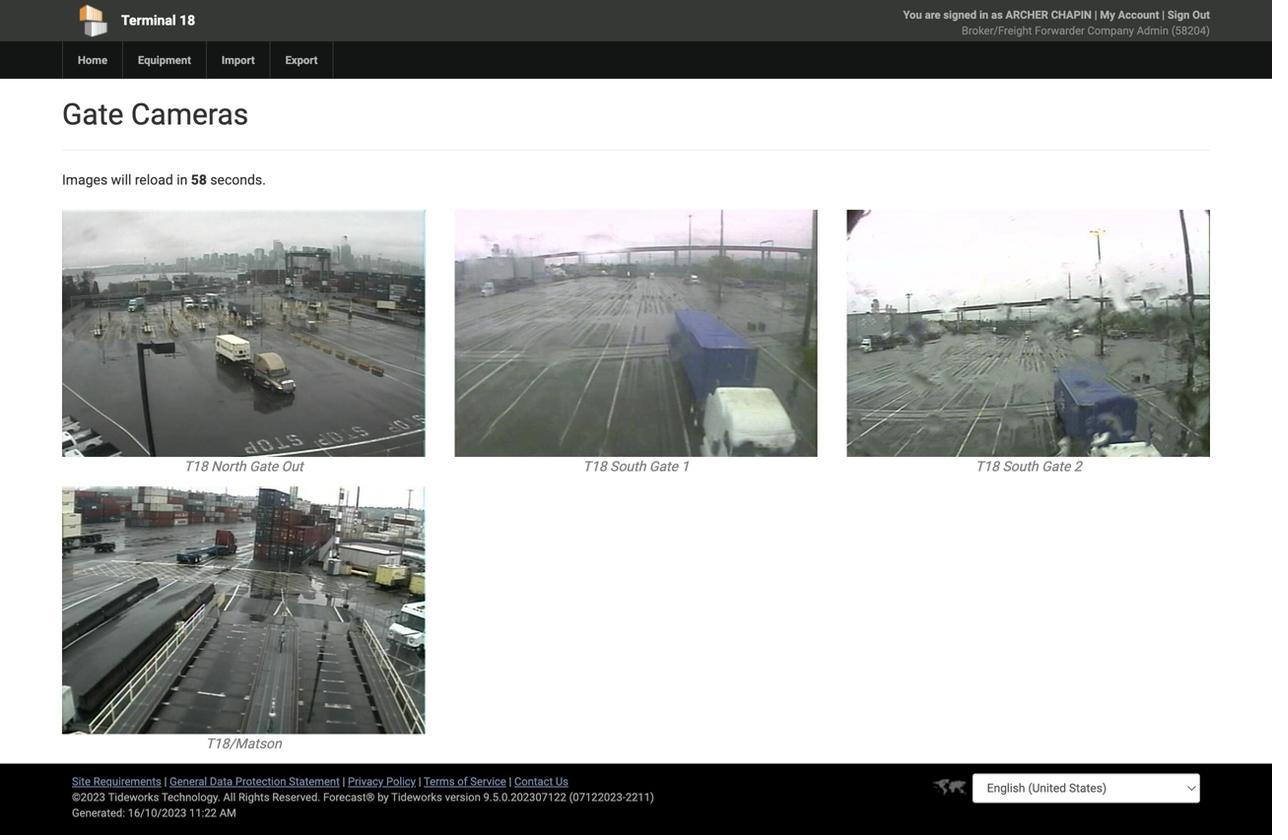 Task type: vqa. For each thing, say whether or not it's contained in the screenshot.
first to from right
no



Task type: describe. For each thing, give the bounding box(es) containing it.
you are signed in as archer chapin | my account | sign out broker/freight forwarder company admin (58204)
[[903, 8, 1210, 37]]

by
[[377, 791, 389, 804]]

| up forecast®
[[342, 775, 345, 788]]

2211)
[[626, 791, 654, 804]]

gate for t18 south gate 1
[[649, 459, 678, 475]]

9.5.0.202307122
[[483, 791, 566, 804]]

gate for t18 north gate out
[[249, 459, 278, 475]]

you
[[903, 8, 922, 21]]

t18 north gate out
[[184, 459, 303, 475]]

11:22
[[189, 807, 217, 820]]

us
[[556, 775, 569, 788]]

service
[[470, 775, 506, 788]]

of
[[457, 775, 468, 788]]

signed
[[943, 8, 977, 21]]

gate for t18 south gate 2
[[1042, 459, 1071, 475]]

privacy policy link
[[348, 775, 416, 788]]

t18 for t18 south gate 2
[[976, 459, 999, 475]]

contact us link
[[514, 775, 569, 788]]

account
[[1118, 8, 1159, 21]]

contact
[[514, 775, 553, 788]]

images will reload in 58 seconds.
[[62, 172, 266, 188]]

generated:
[[72, 807, 125, 820]]

cameras
[[131, 97, 249, 132]]

1 vertical spatial out
[[282, 459, 303, 475]]

import
[[222, 54, 255, 67]]

t18 south gate 2
[[976, 459, 1082, 475]]

images
[[62, 172, 108, 188]]

in for signed
[[979, 8, 989, 21]]

chapin
[[1051, 8, 1092, 21]]

forecast®
[[323, 791, 375, 804]]

t18/matson
[[206, 736, 282, 752]]

t18 south gate 2 image
[[847, 210, 1210, 457]]

privacy
[[348, 775, 384, 788]]

requirements
[[93, 775, 161, 788]]

statement
[[289, 775, 340, 788]]

(07122023-
[[569, 791, 626, 804]]

terms of service link
[[424, 775, 506, 788]]

as
[[991, 8, 1003, 21]]

forwarder
[[1035, 24, 1085, 37]]

16/10/2023
[[128, 807, 187, 820]]

t18 south gate 1
[[583, 459, 689, 475]]

seconds.
[[210, 172, 266, 188]]

broker/freight
[[962, 24, 1032, 37]]

reserved.
[[272, 791, 321, 804]]

gate down home
[[62, 97, 124, 132]]

general data protection statement link
[[170, 775, 340, 788]]

t18 for t18 south gate 1
[[583, 459, 607, 475]]

site
[[72, 775, 91, 788]]

terminal
[[121, 12, 176, 29]]

policy
[[386, 775, 416, 788]]

(58204)
[[1172, 24, 1210, 37]]

sign out link
[[1168, 8, 1210, 21]]

home
[[78, 54, 107, 67]]

am
[[219, 807, 236, 820]]

company
[[1088, 24, 1134, 37]]



Task type: locate. For each thing, give the bounding box(es) containing it.
©2023 tideworks
[[72, 791, 159, 804]]

0 horizontal spatial t18
[[184, 459, 208, 475]]

all
[[223, 791, 236, 804]]

are
[[925, 8, 941, 21]]

0 horizontal spatial out
[[282, 459, 303, 475]]

2 horizontal spatial t18
[[976, 459, 999, 475]]

south left 1
[[610, 459, 646, 475]]

t18 north gate out image
[[62, 210, 425, 457]]

site requirements link
[[72, 775, 161, 788]]

t18 for t18 north gate out
[[184, 459, 208, 475]]

0 vertical spatial out
[[1193, 8, 1210, 21]]

equipment link
[[122, 41, 206, 79]]

gate cameras
[[62, 97, 249, 132]]

protection
[[235, 775, 286, 788]]

in left 58
[[177, 172, 188, 188]]

export link
[[270, 41, 332, 79]]

home link
[[62, 41, 122, 79]]

south
[[610, 459, 646, 475], [1003, 459, 1038, 475]]

2 south from the left
[[1003, 459, 1038, 475]]

t18 left north
[[184, 459, 208, 475]]

1 horizontal spatial south
[[1003, 459, 1038, 475]]

gate right north
[[249, 459, 278, 475]]

| left my
[[1095, 8, 1097, 21]]

0 horizontal spatial south
[[610, 459, 646, 475]]

| up tideworks
[[419, 775, 421, 788]]

1 horizontal spatial t18
[[583, 459, 607, 475]]

out up the "(58204)"
[[1193, 8, 1210, 21]]

2 t18 from the left
[[583, 459, 607, 475]]

will
[[111, 172, 131, 188]]

|
[[1095, 8, 1097, 21], [1162, 8, 1165, 21], [164, 775, 167, 788], [342, 775, 345, 788], [419, 775, 421, 788], [509, 775, 512, 788]]

in inside you are signed in as archer chapin | my account | sign out broker/freight forwarder company admin (58204)
[[979, 8, 989, 21]]

1
[[681, 459, 689, 475]]

equipment
[[138, 54, 191, 67]]

1 horizontal spatial in
[[979, 8, 989, 21]]

site requirements | general data protection statement | privacy policy | terms of service | contact us ©2023 tideworks technology. all rights reserved. forecast® by tideworks version 9.5.0.202307122 (07122023-2211) generated: 16/10/2023 11:22 am
[[72, 775, 654, 820]]

south for t18 south gate 1
[[610, 459, 646, 475]]

3 t18 from the left
[[976, 459, 999, 475]]

terminal 18 link
[[62, 0, 523, 41]]

out
[[1193, 8, 1210, 21], [282, 459, 303, 475]]

out right north
[[282, 459, 303, 475]]

terminal 18
[[121, 12, 195, 29]]

gate left 1
[[649, 459, 678, 475]]

out inside you are signed in as archer chapin | my account | sign out broker/freight forwarder company admin (58204)
[[1193, 8, 1210, 21]]

| up 9.5.0.202307122
[[509, 775, 512, 788]]

gate
[[62, 97, 124, 132], [249, 459, 278, 475], [649, 459, 678, 475], [1042, 459, 1071, 475]]

0 vertical spatial in
[[979, 8, 989, 21]]

rights
[[238, 791, 270, 804]]

0 horizontal spatial in
[[177, 172, 188, 188]]

| left sign
[[1162, 8, 1165, 21]]

import link
[[206, 41, 270, 79]]

t18 left 1
[[583, 459, 607, 475]]

technology.
[[162, 791, 220, 804]]

version
[[445, 791, 481, 804]]

1 horizontal spatial out
[[1193, 8, 1210, 21]]

2
[[1074, 459, 1082, 475]]

in left as
[[979, 8, 989, 21]]

1 t18 from the left
[[184, 459, 208, 475]]

tideworks
[[391, 791, 442, 804]]

data
[[210, 775, 233, 788]]

archer
[[1006, 8, 1048, 21]]

general
[[170, 775, 207, 788]]

my
[[1100, 8, 1115, 21]]

1 vertical spatial in
[[177, 172, 188, 188]]

north
[[211, 459, 246, 475]]

t18/matson image
[[62, 487, 425, 734]]

sign
[[1168, 8, 1190, 21]]

t18 left 2
[[976, 459, 999, 475]]

my account link
[[1100, 8, 1159, 21]]

in for reload
[[177, 172, 188, 188]]

t18 south gate 1 image
[[455, 210, 818, 457]]

| left general at left bottom
[[164, 775, 167, 788]]

admin
[[1137, 24, 1169, 37]]

south for t18 south gate 2
[[1003, 459, 1038, 475]]

t18
[[184, 459, 208, 475], [583, 459, 607, 475], [976, 459, 999, 475]]

terms
[[424, 775, 455, 788]]

reload
[[135, 172, 173, 188]]

south left 2
[[1003, 459, 1038, 475]]

1 south from the left
[[610, 459, 646, 475]]

gate left 2
[[1042, 459, 1071, 475]]

in
[[979, 8, 989, 21], [177, 172, 188, 188]]

58
[[191, 172, 207, 188]]

export
[[285, 54, 318, 67]]

18
[[179, 12, 195, 29]]



